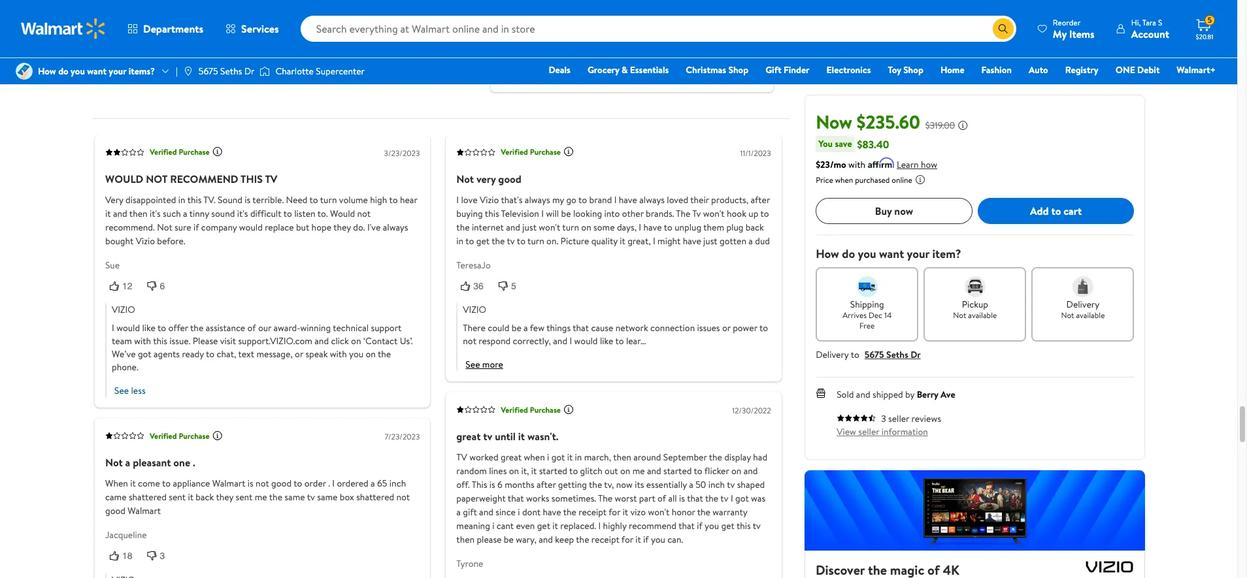 Task type: describe. For each thing, give the bounding box(es) containing it.
it up keep
[[552, 519, 558, 533]]

5 $20.81
[[1196, 15, 1213, 41]]

0 vertical spatial i
[[547, 451, 549, 464]]

you
[[818, 137, 833, 150]]

grocery
[[587, 63, 619, 76]]

2 vertical spatial i
[[492, 519, 494, 533]]

connection inside the vizio there could be a few things that cause network connection issues or power to not respond correctly, and i would like to lear...
[[650, 321, 695, 335]]

your for items?
[[109, 65, 126, 78]]

0 vertical spatial good
[[498, 172, 521, 186]]

2 it's from the left
[[237, 207, 248, 220]]

you up intent image for shipping
[[858, 246, 876, 262]]

verified for recommend
[[149, 146, 176, 158]]

all
[[668, 492, 677, 505]]

would
[[330, 207, 355, 220]]

0 vertical spatial walmart
[[212, 477, 245, 490]]

it inside i love vizio that's always my go to brand i have always loved their products, after buying this television i will be looking into other brands. the tv won't hook up to the internet and just won't turn on some days, i have to unplug them plug back in to get the tv to turn on. picture quality it great, i might have just gotten a dud
[[619, 234, 625, 247]]

2 horizontal spatial always
[[639, 193, 664, 206]]

in inside i love vizio that's always my go to brand i have always loved their products, after buying this television i will be looking into other brands. the tv won't hook up to the internet and just won't turn on some days, i have to unplug them plug back in to get the tv to turn on. picture quality it great, i might have just gotten a dud
[[456, 234, 463, 247]]

not inside pickup not available
[[953, 310, 966, 321]]

how
[[921, 158, 937, 171]]

12 button
[[105, 279, 143, 293]]

now inside button
[[894, 204, 913, 218]]

now $235.60
[[816, 109, 920, 135]]

it down appliance
[[188, 491, 193, 504]]

14
[[884, 310, 892, 321]]

vizo
[[630, 506, 645, 519]]

back inside i love vizio that's always my go to brand i have always loved their products, after buying this television i will be looking into other brands. the tv won't hook up to the internet and just won't turn on some days, i have to unplug them plug back in to get the tv to turn on. picture quality it great, i might have just gotten a dud
[[745, 221, 764, 234]]

how for how do you want your item?
[[816, 246, 839, 262]]

the inside when it come to appliance walmart is not good to order . i ordered a 65 inch came shattered sent it back they sent me the same tv same box shattered not good walmart
[[269, 491, 282, 504]]

into
[[604, 207, 619, 220]]

have down brands.
[[643, 221, 661, 234]]

we've
[[111, 348, 135, 361]]

it inside very disappointed in this tv. sound is terrible. need to turn volume high to hear it and then it's such a tinny sound it's difficult to listen to. would not recommend. not sure if company would replace but hope they do. i've always bought vizio before.
[[105, 207, 110, 220]]

not right box
[[396, 491, 410, 504]]

on down "support"
[[365, 348, 375, 361]]

delivery for to
[[816, 348, 849, 361]]

power inside 'there could be a few things that cause network connection issues or power to not respond correctly, and i would like to lear...'
[[543, 32, 567, 45]]

 image for how
[[16, 63, 33, 80]]

of inside vizio i would like to offer the assistance of our award-winning technical support team with this issue. please visit support.vizio.com and click on 'contact us'. we've got agents ready to chat, text message, or speak with you on the phone.
[[247, 321, 256, 335]]

buy now button
[[816, 198, 972, 224]]

after inside "tv worked great when i got it in march, then around september the display had random lines on it, it started to glitch out on me and started to flicker on and off. this is 6 months after getting the tv, now its essentially a 50 inch tv shaped paperweight that works sometimes. the worst part of all is that the tv i got was a gift and since i dont have the receipt for it vizo won't honor the warranty meaning i cant even get it replaced. i highly recommend that if you get this tv then please be wary, and keep the receipt for it if you can."
[[536, 478, 556, 491]]

shop for christmas shop
[[728, 63, 748, 76]]

shaped
[[737, 478, 764, 491]]

is right this
[[489, 478, 495, 491]]

1 horizontal spatial when
[[835, 175, 853, 186]]

you down recommend
[[651, 533, 665, 546]]

back inside when it come to appliance walmart is not good to order . i ordered a 65 inch came shattered sent it back they sent me the same tv same box shattered not good walmart
[[195, 491, 214, 504]]

a inside the vizio there could be a few things that cause network connection issues or power to not respond correctly, and i would like to lear...
[[523, 321, 528, 335]]

1 vertical spatial won't
[[538, 221, 560, 234]]

seller for view
[[858, 425, 879, 439]]

reviews
[[911, 412, 941, 425]]

11/1/2023
[[740, 147, 771, 158]]

is right 'all'
[[679, 492, 685, 505]]

please
[[192, 335, 218, 348]]

like inside the vizio there could be a few things that cause network connection issues or power to not respond correctly, and i would like to lear...
[[600, 335, 613, 348]]

1 it's from the left
[[149, 207, 160, 220]]

1 horizontal spatial get
[[537, 519, 550, 533]]

2 horizontal spatial with
[[848, 158, 865, 171]]

hi, tara s account
[[1131, 17, 1169, 41]]

vizio inside very disappointed in this tv. sound is terrible. need to turn volume high to hear it and then it's such a tinny sound it's difficult to listen to. would not recommend. not sure if company would replace but hope they do. i've always bought vizio before.
[[135, 234, 155, 247]]

5 for 5 $20.81
[[1208, 15, 1212, 26]]

disappointed
[[125, 193, 176, 206]]

save
[[835, 137, 852, 150]]

and inside the vizio there could be a few things that cause network connection issues or power to not respond correctly, and i would like to lear...
[[553, 335, 567, 348]]

of inside "tv worked great when i got it in march, then around september the display had random lines on it, it started to glitch out on me and started to flicker on and off. this is 6 months after getting the tv, now its essentially a 50 inch tv shaped paperweight that works sometimes. the worst part of all is that the tv i got was a gift and since i dont have the receipt for it vizo won't honor the warranty meaning i cant even get it replaced. i highly recommend that if you get this tv then please be wary, and keep the receipt for it if you can."
[[657, 492, 666, 505]]

meaning
[[456, 519, 490, 533]]

registry link
[[1059, 63, 1104, 77]]

even
[[516, 519, 535, 533]]

a left gift
[[456, 506, 460, 519]]

it down recommend
[[635, 533, 641, 546]]

1 horizontal spatial with
[[330, 348, 347, 361]]

dud
[[755, 234, 770, 247]]

0 vertical spatial seths
[[220, 65, 242, 78]]

2 vertical spatial turn
[[527, 234, 544, 247]]

correctly, inside the vizio there could be a few things that cause network connection issues or power to not respond correctly, and i would like to lear...
[[512, 335, 551, 348]]

you inside vizio i would like to offer the assistance of our award-winning technical support team with this issue. please visit support.vizio.com and click on 'contact us'. we've got agents ready to chat, text message, or speak with you on the phone.
[[349, 348, 363, 361]]

issues inside the vizio there could be a few things that cause network connection issues or power to not respond correctly, and i would like to lear...
[[697, 321, 720, 335]]

1 vertical spatial then
[[613, 451, 631, 464]]

0 horizontal spatial with
[[134, 335, 151, 348]]

i inside when it come to appliance walmart is not good to order . i ordered a 65 inch came shattered sent it back they sent me the same tv same box shattered not good walmart
[[332, 477, 334, 490]]

team
[[111, 335, 132, 348]]

and inside vizio i would like to offer the assistance of our award-winning technical support team with this issue. please visit support.vizio.com and click on 'contact us'. we've got agents ready to chat, text message, or speak with you on the phone.
[[314, 335, 328, 348]]

high
[[370, 193, 387, 206]]

0 vertical spatial .
[[192, 455, 195, 470]]

registry
[[1065, 63, 1098, 76]]

one debit
[[1115, 63, 1160, 76]]

by
[[905, 388, 915, 401]]

it,
[[521, 465, 529, 478]]

1 vertical spatial seths
[[886, 348, 908, 361]]

be inside the vizio there could be a few things that cause network connection issues or power to not respond correctly, and i would like to lear...
[[511, 321, 521, 335]]

would inside very disappointed in this tv. sound is terrible. need to turn volume high to hear it and then it's such a tinny sound it's difficult to listen to. would not recommend. not sure if company would replace but hope they do. i've always bought vizio before.
[[239, 221, 262, 234]]

intent image for pickup image
[[965, 276, 985, 297]]

lear... inside 'there could be a few things that cause network connection issues or power to not respond correctly, and i would like to lear...'
[[507, 45, 527, 58]]

18 button
[[105, 550, 143, 563]]

that's
[[501, 193, 522, 206]]

warranty
[[712, 506, 747, 519]]

finder
[[784, 63, 809, 76]]

this
[[240, 172, 262, 186]]

months
[[504, 478, 534, 491]]

delivery for not
[[1066, 298, 1099, 311]]

2 horizontal spatial got
[[735, 492, 749, 505]]

shipping
[[850, 298, 884, 311]]

me inside when it come to appliance walmart is not good to order . i ordered a 65 inch came shattered sent it back they sent me the same tv same box shattered not good walmart
[[254, 491, 267, 504]]

me inside "tv worked great when i got it in march, then around september the display had random lines on it, it started to glitch out on me and started to flicker on and off. this is 6 months after getting the tv, now its essentially a 50 inch tv shaped paperweight that works sometimes. the worst part of all is that the tv i got was a gift and since i dont have the receipt for it vizo won't honor the warranty meaning i cant even get it replaced. i highly recommend that if you get this tv then please be wary, and keep the receipt for it if you can."
[[632, 465, 644, 478]]

0 horizontal spatial for
[[608, 506, 620, 519]]

learn how
[[897, 158, 937, 171]]

this inside vizio i would like to offer the assistance of our award-winning technical support team with this issue. please visit support.vizio.com and click on 'contact us'. we've got agents ready to chat, text message, or speak with you on the phone.
[[153, 335, 167, 348]]

not inside the vizio there could be a few things that cause network connection issues or power to not respond correctly, and i would like to lear...
[[463, 335, 476, 348]]

a inside i love vizio that's always my go to brand i have always loved their products, after buying this television i will be looking into other brands. the tv won't hook up to the internet and just won't turn on some days, i have to unplug them plug back in to get the tv to turn on. picture quality it great, i might have just gotten a dud
[[748, 234, 753, 247]]

'contact
[[363, 335, 397, 348]]

things inside 'there could be a few things that cause network connection issues or power to not respond correctly, and i would like to lear...'
[[591, 19, 615, 32]]

5 for 5
[[511, 281, 516, 291]]

my
[[1053, 26, 1067, 41]]

or inside 'there could be a few things that cause network connection issues or power to not respond correctly, and i would like to lear...'
[[532, 32, 541, 45]]

if inside very disappointed in this tv. sound is terrible. need to turn volume high to hear it and then it's such a tinny sound it's difficult to listen to. would not recommend. not sure if company would replace but hope they do. i've always bought vizio before.
[[193, 221, 199, 234]]

your for item?
[[907, 246, 929, 262]]

1 sent from the left
[[168, 491, 185, 504]]

it right it,
[[531, 465, 536, 478]]

5 button
[[494, 279, 526, 293]]

on left it,
[[509, 465, 519, 478]]

not inside very disappointed in this tv. sound is terrible. need to turn volume high to hear it and then it's such a tinny sound it's difficult to listen to. would not recommend. not sure if company would replace but hope they do. i've always bought vizio before.
[[157, 221, 172, 234]]

it up getting
[[567, 451, 572, 464]]

verified for pleasant
[[149, 430, 176, 441]]

honor
[[671, 506, 695, 519]]

this inside very disappointed in this tv. sound is terrible. need to turn volume high to hear it and then it's such a tinny sound it's difficult to listen to. would not recommend. not sure if company would replace but hope they do. i've always bought vizio before.
[[187, 193, 201, 206]]

essentially
[[646, 478, 687, 491]]

reorder my items
[[1053, 17, 1095, 41]]

gift finder link
[[760, 63, 815, 77]]

dec
[[869, 310, 882, 321]]

verified purchase for recommend
[[149, 146, 209, 158]]

our
[[258, 321, 271, 335]]

1 vertical spatial if
[[697, 519, 702, 533]]

do for how do you want your item?
[[842, 246, 855, 262]]

0 vertical spatial 5675
[[199, 65, 218, 78]]

network inside the vizio there could be a few things that cause network connection issues or power to not respond correctly, and i would like to lear...
[[615, 321, 648, 335]]

0 horizontal spatial dr
[[244, 65, 255, 78]]

would not recommend this tv
[[105, 172, 277, 186]]

tv inside i love vizio that's always my go to brand i have always loved their products, after buying this television i will be looking into other brands. the tv won't hook up to the internet and just won't turn on some days, i have to unplug them plug back in to get the tv to turn on. picture quality it great, i might have just gotten a dud
[[507, 234, 514, 247]]

them
[[703, 221, 724, 234]]

it left vizo
[[622, 506, 628, 519]]

1 vertical spatial receipt
[[591, 533, 619, 546]]

0 horizontal spatial walmart
[[127, 504, 161, 518]]

a left 50
[[689, 478, 693, 491]]

things inside the vizio there could be a few things that cause network connection issues or power to not respond correctly, and i would like to lear...
[[546, 321, 570, 335]]

tv worked great when i got it in march, then around september the display had random lines on it, it started to glitch out on me and started to flicker on and off. this is 6 months after getting the tv, now its essentially a 50 inch tv shaped paperweight that works sometimes. the worst part of all is that the tv i got was a gift and since i dont have the receipt for it vizo won't honor the warranty meaning i cant even get it replaced. i highly recommend that if you get this tv then please be wary, and keep the receipt for it if you can.
[[456, 451, 767, 546]]

power inside the vizio there could be a few things that cause network connection issues or power to not respond correctly, and i would like to lear...
[[732, 321, 757, 335]]

purchase for until
[[530, 404, 560, 415]]

fashion
[[981, 63, 1012, 76]]

this inside "tv worked great when i got it in march, then around september the display had random lines on it, it started to glitch out on me and started to flicker on and off. this is 6 months after getting the tv, now its essentially a 50 inch tv shaped paperweight that works sometimes. the worst part of all is that the tv i got was a gift and since i dont have the receipt for it vizo won't honor the warranty meaning i cant even get it replaced. i highly recommend that if you get this tv then please be wary, and keep the receipt for it if you can."
[[736, 519, 750, 533]]

services
[[241, 22, 279, 36]]

3 for 3
[[160, 551, 165, 561]]

one
[[173, 455, 190, 470]]

on right out
[[620, 465, 630, 478]]

listen
[[294, 207, 315, 220]]

reorder
[[1053, 17, 1081, 28]]

12
[[122, 281, 132, 291]]

departments
[[143, 22, 203, 36]]

it left come
[[130, 477, 135, 490]]

you down warranty
[[704, 519, 719, 533]]

one debit link
[[1110, 63, 1166, 77]]

the inside "tv worked great when i got it in march, then around september the display had random lines on it, it started to glitch out on me and started to flicker on and off. this is 6 months after getting the tv, now its essentially a 50 inch tv shaped paperweight that works sometimes. the worst part of all is that the tv i got was a gift and since i dont have the receipt for it vizo won't honor the warranty meaning i cant even get it replaced. i highly recommend that if you get this tv then please be wary, and keep the receipt for it if you can."
[[598, 492, 612, 505]]

gift
[[463, 506, 477, 519]]

3/23/2023
[[384, 147, 419, 158]]

could inside 'there could be a few things that cause network connection issues or power to not respond correctly, and i would like to lear...'
[[532, 19, 554, 32]]

more
[[482, 358, 503, 371]]

not inside 'there could be a few things that cause network connection issues or power to not respond correctly, and i would like to lear...'
[[580, 32, 594, 45]]

a up when
[[125, 455, 130, 470]]

and inside 'there could be a few things that cause network connection issues or power to not respond correctly, and i would like to lear...'
[[670, 32, 685, 45]]

is inside very disappointed in this tv. sound is terrible. need to turn volume high to hear it and then it's such a tinny sound it's difficult to listen to. would not recommend. not sure if company would replace but hope they do. i've always bought vizio before.
[[244, 193, 250, 206]]

now inside "tv worked great when i got it in march, then around september the display had random lines on it, it started to glitch out on me and started to flicker on and off. this is 6 months after getting the tv, now its essentially a 50 inch tv shaped paperweight that works sometimes. the worst part of all is that the tv i got was a gift and since i dont have the receipt for it vizo won't honor the warranty meaning i cant even get it replaced. i highly recommend that if you get this tv then please be wary, and keep the receipt for it if you can."
[[616, 478, 632, 491]]

1 shattered from the left
[[128, 491, 166, 504]]

few inside 'there could be a few things that cause network connection issues or power to not respond correctly, and i would like to lear...'
[[574, 19, 589, 32]]

2 sent from the left
[[235, 491, 252, 504]]

purchase for recommend
[[178, 146, 209, 158]]

delivery to 5675 seths dr
[[816, 348, 921, 361]]

purchase for pleasant
[[178, 430, 209, 441]]

2 horizontal spatial get
[[721, 519, 734, 533]]

add to cart button
[[978, 198, 1134, 224]]

won't inside "tv worked great when i got it in march, then around september the display had random lines on it, it started to glitch out on me and started to flicker on and off. this is 6 months after getting the tv, now its essentially a 50 inch tv shaped paperweight that works sometimes. the worst part of all is that the tv i got was a gift and since i dont have the receipt for it vizo won't honor the warranty meaning i cant even get it replaced. i highly recommend that if you get this tv then please be wary, and keep the receipt for it if you can."
[[648, 506, 669, 519]]

they inside when it come to appliance walmart is not good to order . i ordered a 65 inch came shattered sent it back they sent me the same tv same box shattered not good walmart
[[216, 491, 233, 504]]

when it come to appliance walmart is not good to order . i ordered a 65 inch came shattered sent it back they sent me the same tv same box shattered not good walmart
[[105, 477, 410, 518]]

1 vertical spatial i
[[517, 506, 520, 519]]

verified purchase information image for would not recommend this tv
[[212, 146, 222, 157]]

ordered
[[337, 477, 368, 490]]

&
[[622, 63, 628, 76]]

deals
[[549, 63, 570, 76]]

one
[[1115, 63, 1135, 76]]

1 horizontal spatial always
[[524, 193, 550, 206]]

quality
[[591, 234, 617, 247]]

then inside very disappointed in this tv. sound is terrible. need to turn volume high to hear it and then it's such a tinny sound it's difficult to listen to. would not recommend. not sure if company would replace but hope they do. i've always bought vizio before.
[[129, 207, 147, 220]]

6 inside "tv worked great when i got it in march, then around september the display had random lines on it, it started to glitch out on me and started to flicker on and off. this is 6 months after getting the tv, now its essentially a 50 inch tv shaped paperweight that works sometimes. the worst part of all is that the tv i got was a gift and since i dont have the receipt for it vizo won't honor the warranty meaning i cant even get it replaced. i highly recommend that if you get this tv then please be wary, and keep the receipt for it if you can."
[[497, 478, 502, 491]]

would inside 'there could be a few things that cause network connection issues or power to not respond correctly, and i would like to lear...'
[[691, 32, 715, 45]]

1 vertical spatial 5675
[[865, 348, 884, 361]]

terrible.
[[252, 193, 283, 206]]

not up when
[[105, 455, 122, 470]]

6 inside button
[[160, 281, 165, 291]]

or inside vizio i would like to offer the assistance of our award-winning technical support team with this issue. please visit support.vizio.com and click on 'contact us'. we've got agents ready to chat, text message, or speak with you on the phone.
[[294, 348, 303, 361]]

was
[[751, 492, 765, 505]]

keep
[[555, 533, 574, 546]]

2 started from the left
[[663, 465, 691, 478]]

such
[[162, 207, 181, 220]]

2 vertical spatial if
[[643, 533, 648, 546]]

other
[[622, 207, 643, 220]]

a inside 'there could be a few things that cause network connection issues or power to not respond correctly, and i would like to lear...'
[[568, 19, 572, 32]]

on.
[[546, 234, 558, 247]]

$235.60
[[857, 109, 920, 135]]

i've
[[367, 221, 380, 234]]

tv up warranty
[[720, 492, 728, 505]]

tv inside when it come to appliance walmart is not good to order . i ordered a 65 inch came shattered sent it back they sent me the same tv same box shattered not good walmart
[[307, 491, 315, 504]]

respond inside 'there could be a few things that cause network connection issues or power to not respond correctly, and i would like to lear...'
[[596, 32, 628, 45]]

when inside "tv worked great when i got it in march, then around september the display had random lines on it, it started to glitch out on me and started to flicker on and off. this is 6 months after getting the tv, now its essentially a 50 inch tv shaped paperweight that works sometimes. the worst part of all is that the tv i got was a gift and since i dont have the receipt for it vizo won't honor the warranty meaning i cant even get it replaced. i highly recommend that if you get this tv then please be wary, and keep the receipt for it if you can."
[[523, 451, 545, 464]]

0 horizontal spatial just
[[522, 221, 536, 234]]

i inside the vizio there could be a few things that cause network connection issues or power to not respond correctly, and i would like to lear...
[[569, 335, 572, 348]]

view seller information link
[[837, 425, 928, 439]]

issues inside 'there could be a few things that cause network connection issues or power to not respond correctly, and i would like to lear...'
[[507, 32, 530, 45]]

supercenter
[[316, 65, 365, 78]]

6 button
[[143, 279, 175, 293]]

it right 'until'
[[518, 429, 525, 444]]

like inside 'there could be a few things that cause network connection issues or power to not respond correctly, and i would like to lear...'
[[717, 32, 730, 45]]

tv down was
[[752, 519, 760, 533]]

worked
[[469, 451, 498, 464]]

that inside the vizio there could be a few things that cause network connection issues or power to not respond correctly, and i would like to lear...
[[572, 321, 589, 335]]

1 vertical spatial just
[[703, 234, 717, 247]]

2 vertical spatial good
[[105, 504, 125, 518]]

electronics link
[[821, 63, 877, 77]]

have up 'other'
[[618, 193, 637, 206]]

text
[[238, 348, 254, 361]]

do for how do you want your items?
[[58, 65, 68, 78]]

sound
[[217, 193, 242, 206]]

1 vertical spatial for
[[621, 533, 633, 546]]

0 horizontal spatial great
[[456, 429, 480, 444]]

item?
[[932, 246, 961, 262]]

grocery & essentials
[[587, 63, 669, 76]]

assistance
[[205, 321, 245, 335]]

in inside very disappointed in this tv. sound is terrible. need to turn volume high to hear it and then it's such a tinny sound it's difficult to listen to. would not recommend. not sure if company would replace but hope they do. i've always bought vizio before.
[[178, 193, 185, 206]]

do.
[[353, 221, 365, 234]]

not a pleasant  one .
[[105, 455, 195, 470]]



Task type: vqa. For each thing, say whether or not it's contained in the screenshot.
THE "INCHES"
no



Task type: locate. For each thing, give the bounding box(es) containing it.
1 horizontal spatial if
[[643, 533, 648, 546]]

display
[[724, 451, 751, 464]]

2 vertical spatial in
[[575, 451, 582, 464]]

available for pickup
[[968, 310, 997, 321]]

0 vertical spatial of
[[247, 321, 256, 335]]

in
[[178, 193, 185, 206], [456, 234, 463, 247], [575, 451, 582, 464]]

days,
[[617, 221, 636, 234]]

issue.
[[169, 335, 190, 348]]

part
[[639, 492, 655, 505]]

started up getting
[[539, 465, 567, 478]]

1 vertical spatial now
[[616, 478, 632, 491]]

delivery up sold
[[816, 348, 849, 361]]

essentials
[[630, 63, 669, 76]]

the left tv
[[676, 207, 690, 220]]

online
[[892, 175, 912, 186]]

6 right 12
[[160, 281, 165, 291]]

click
[[331, 335, 349, 348]]

delivery down intent image for delivery
[[1066, 298, 1099, 311]]

$23/mo with
[[816, 158, 865, 171]]

0 vertical spatial won't
[[703, 207, 724, 220]]

replace
[[264, 221, 294, 234]]

1 horizontal spatial good
[[271, 477, 291, 490]]

charlotte supercenter
[[275, 65, 365, 78]]

the inside i love vizio that's always my go to brand i have always loved their products, after buying this television i will be looking into other brands. the tv won't hook up to the internet and just won't turn on some days, i have to unplug them plug back in to get the tv to turn on. picture quality it great, i might have just gotten a dud
[[676, 207, 690, 220]]

Walmart Site-Wide search field
[[300, 16, 1016, 42]]

learn more about strikethrough prices image
[[958, 120, 968, 131]]

0 vertical spatial got
[[138, 348, 151, 361]]

on right click
[[351, 335, 361, 348]]

1 vertical spatial could
[[487, 321, 509, 335]]

2 shop from the left
[[903, 63, 923, 76]]

1 horizontal spatial cause
[[635, 19, 657, 32]]

search icon image
[[998, 24, 1008, 34]]

1 horizontal spatial then
[[456, 533, 474, 546]]

just down television
[[522, 221, 536, 234]]

correctly, inside 'there could be a few things that cause network connection issues or power to not respond correctly, and i would like to lear...'
[[630, 32, 668, 45]]

television
[[501, 207, 539, 220]]

or inside the vizio there could be a few things that cause network connection issues or power to not respond correctly, and i would like to lear...
[[722, 321, 730, 335]]

if down 50
[[697, 519, 702, 533]]

information
[[882, 425, 928, 439]]

there inside 'there could be a few things that cause network connection issues or power to not respond correctly, and i would like to lear...'
[[507, 19, 530, 32]]

turn left on.
[[527, 234, 544, 247]]

tv
[[692, 207, 700, 220]]

1 horizontal spatial want
[[879, 246, 904, 262]]

0 horizontal spatial 6
[[160, 281, 165, 291]]

home link
[[935, 63, 970, 77]]

but
[[296, 221, 309, 234]]

how for how do you want your items?
[[38, 65, 56, 78]]

1 horizontal spatial walmart
[[212, 477, 245, 490]]

not left very
[[456, 172, 474, 186]]

on inside i love vizio that's always my go to brand i have always loved their products, after buying this television i will be looking into other brands. the tv won't hook up to the internet and just won't turn on some days, i have to unplug them plug back in to get the tv to turn on. picture quality it great, i might have just gotten a dud
[[581, 221, 591, 234]]

turn up to.
[[320, 193, 337, 206]]

1 vertical spatial correctly,
[[512, 335, 551, 348]]

verified purchase for until
[[501, 404, 560, 415]]

be down 5 button
[[511, 321, 521, 335]]

if right sure
[[193, 221, 199, 234]]

verified purchase up not very good in the left top of the page
[[501, 146, 560, 158]]

arrives
[[843, 310, 867, 321]]

0 horizontal spatial after
[[536, 478, 556, 491]]

the down "tv,"
[[598, 492, 612, 505]]

0 vertical spatial see
[[465, 358, 480, 371]]

vizio inside vizio i would like to offer the assistance of our award-winning technical support team with this issue. please visit support.vizio.com and click on 'contact us'. we've got agents ready to chat, text message, or speak with you on the phone.
[[111, 303, 135, 316]]

could
[[532, 19, 554, 32], [487, 321, 509, 335]]

few inside the vizio there could be a few things that cause network connection issues or power to not respond correctly, and i would like to lear...
[[530, 321, 544, 335]]

ready
[[182, 348, 204, 361]]

s
[[1158, 17, 1162, 28]]

seths
[[220, 65, 242, 78], [886, 348, 908, 361]]

with right speak
[[330, 348, 347, 361]]

i down wasn't. on the left of the page
[[547, 451, 549, 464]]

always up will
[[524, 193, 550, 206]]

to inside add to cart button
[[1051, 204, 1061, 218]]

and inside very disappointed in this tv. sound is terrible. need to turn volume high to hear it and then it's such a tinny sound it's difficult to listen to. would not recommend. not sure if company would replace but hope they do. i've always bought vizio before.
[[113, 207, 127, 220]]

0 vertical spatial if
[[193, 221, 199, 234]]

not
[[146, 172, 167, 186]]

the
[[456, 221, 469, 234], [491, 234, 504, 247], [190, 321, 203, 335], [377, 348, 391, 361], [709, 451, 722, 464], [589, 478, 602, 491], [269, 491, 282, 504], [705, 492, 718, 505], [563, 506, 576, 519], [697, 506, 710, 519], [576, 533, 589, 546]]

1 horizontal spatial now
[[894, 204, 913, 218]]

cause inside the vizio there could be a few things that cause network connection issues or power to not respond correctly, and i would like to lear...
[[591, 321, 613, 335]]

not up the 'before.'
[[157, 221, 172, 234]]

came
[[105, 491, 126, 504]]

they inside very disappointed in this tv. sound is terrible. need to turn volume high to hear it and then it's such a tinny sound it's difficult to listen to. would not recommend. not sure if company would replace but hope they do. i've always bought vizio before.
[[333, 221, 351, 234]]

 image
[[16, 63, 33, 80], [260, 65, 270, 78], [183, 66, 193, 76]]

with right the team
[[134, 335, 151, 348]]

3 inside 3 button
[[160, 551, 165, 561]]

a inside very disappointed in this tv. sound is terrible. need to turn volume high to hear it and then it's such a tinny sound it's difficult to listen to. would not recommend. not sure if company would replace but hope they do. i've always bought vizio before.
[[183, 207, 187, 220]]

there inside the vizio there could be a few things that cause network connection issues or power to not respond correctly, and i would like to lear...
[[463, 321, 485, 335]]

clear search field text image
[[977, 23, 987, 34]]

5 inside 5 $20.81
[[1208, 15, 1212, 26]]

1 horizontal spatial vizio
[[463, 303, 486, 316]]

christmas shop link
[[680, 63, 754, 77]]

connection inside 'there could be a few things that cause network connection issues or power to not respond correctly, and i would like to lear...'
[[694, 19, 739, 32]]

2 horizontal spatial turn
[[562, 221, 579, 234]]

good up that's
[[498, 172, 521, 186]]

0 horizontal spatial issues
[[507, 32, 530, 45]]

want left items?
[[87, 65, 107, 78]]

would inside vizio i would like to offer the assistance of our award-winning technical support team with this issue. please visit support.vizio.com and click on 'contact us'. we've got agents ready to chat, text message, or speak with you on the phone.
[[116, 321, 140, 335]]

2 vertical spatial or
[[294, 348, 303, 361]]

have down unplug
[[682, 234, 701, 247]]

1 vizio from the left
[[111, 303, 135, 316]]

1 vertical spatial want
[[879, 246, 904, 262]]

vizio for not
[[463, 303, 486, 316]]

be up deals link
[[556, 19, 566, 32]]

with up price when purchased online
[[848, 158, 865, 171]]

legal information image
[[915, 175, 925, 185]]

your left item?
[[907, 246, 929, 262]]

now right buy
[[894, 204, 913, 218]]

seths up sold and shipped by berry ave
[[886, 348, 908, 361]]

7/23/2023
[[384, 431, 419, 442]]

just
[[522, 221, 536, 234], [703, 234, 717, 247]]

0 horizontal spatial or
[[294, 348, 303, 361]]

see for would
[[114, 384, 129, 397]]

inch down flicker
[[708, 478, 724, 491]]

see less button
[[114, 384, 145, 397]]

0 vertical spatial receipt
[[578, 506, 606, 519]]

intent image for shipping image
[[857, 276, 878, 297]]

tv
[[507, 234, 514, 247], [483, 429, 492, 444], [727, 478, 734, 491], [307, 491, 315, 504], [720, 492, 728, 505], [752, 519, 760, 533]]

fashion link
[[976, 63, 1018, 77]]

verified for until
[[501, 404, 528, 415]]

affirm image
[[868, 158, 894, 168]]

not very good
[[456, 172, 521, 186]]

0 horizontal spatial see
[[114, 384, 129, 397]]

got
[[138, 348, 151, 361], [551, 451, 565, 464], [735, 492, 749, 505]]

items
[[1069, 26, 1095, 41]]

1 vertical spatial respond
[[478, 335, 510, 348]]

vizio inside the vizio there could be a few things that cause network connection issues or power to not respond correctly, and i would like to lear...
[[463, 303, 486, 316]]

tv left 'until'
[[483, 429, 492, 444]]

vizio for would
[[111, 303, 135, 316]]

verified purchase for pleasant
[[149, 430, 209, 441]]

be right will
[[561, 207, 571, 220]]

1 vertical spatial 5
[[511, 281, 516, 291]]

verified purchase up wasn't. on the left of the page
[[501, 404, 560, 415]]

account
[[1131, 26, 1169, 41]]

2 horizontal spatial won't
[[703, 207, 724, 220]]

see left more
[[465, 358, 480, 371]]

not inside very disappointed in this tv. sound is terrible. need to turn volume high to hear it and then it's such a tinny sound it's difficult to listen to. would not recommend. not sure if company would replace but hope they do. i've always bought vizio before.
[[357, 207, 370, 220]]

0 horizontal spatial when
[[523, 451, 545, 464]]

verified up not very good in the left top of the page
[[501, 146, 528, 158]]

have down works
[[542, 506, 561, 519]]

not inside delivery not available
[[1061, 310, 1074, 321]]

always inside very disappointed in this tv. sound is terrible. need to turn volume high to hear it and then it's such a tinny sound it's difficult to listen to. would not recommend. not sure if company would replace but hope they do. i've always bought vizio before.
[[382, 221, 408, 234]]

want for items?
[[87, 65, 107, 78]]

see more
[[465, 358, 503, 371]]

learn how button
[[897, 158, 937, 172]]

purchase
[[178, 146, 209, 158], [530, 146, 560, 158], [530, 404, 560, 415], [178, 430, 209, 441]]

see for not
[[465, 358, 480, 371]]

few
[[574, 19, 589, 32], [530, 321, 544, 335]]

verified up not
[[149, 146, 176, 158]]

1 vertical spatial how
[[816, 246, 839, 262]]

1 horizontal spatial dr
[[911, 348, 921, 361]]

1 same from the left
[[284, 491, 305, 504]]

great inside "tv worked great when i got it in march, then around september the display had random lines on it, it started to glitch out on me and started to flicker on and off. this is 6 months after getting the tv, now its essentially a 50 inch tv shaped paperweight that works sometimes. the worst part of all is that the tv i got was a gift and since i dont have the receipt for it vizo won't honor the warranty meaning i cant even get it replaced. i highly recommend that if you get this tv then please be wary, and keep the receipt for it if you can."
[[500, 451, 521, 464]]

 image down walmart image
[[16, 63, 33, 80]]

1 horizontal spatial  image
[[183, 66, 193, 76]]

0 horizontal spatial turn
[[320, 193, 337, 206]]

0 horizontal spatial get
[[476, 234, 489, 247]]

1 horizontal spatial 3
[[881, 412, 886, 425]]

this left issue.
[[153, 335, 167, 348]]

1 vertical spatial of
[[657, 492, 666, 505]]

a left dud
[[748, 234, 753, 247]]

want for item?
[[879, 246, 904, 262]]

after up works
[[536, 478, 556, 491]]

intent image for delivery image
[[1072, 276, 1093, 297]]

hope
[[311, 221, 331, 234]]

always
[[524, 193, 550, 206], [639, 193, 664, 206], [382, 221, 408, 234]]

0 vertical spatial turn
[[320, 193, 337, 206]]

be inside "tv worked great when i got it in march, then around september the display had random lines on it, it started to glitch out on me and started to flicker on and off. this is 6 months after getting the tv, now its essentially a 50 inch tv shaped paperweight that works sometimes. the worst part of all is that the tv i got was a gift and since i dont have the receipt for it vizo won't honor the warranty meaning i cant even get it replaced. i highly recommend that if you get this tv then please be wary, and keep the receipt for it if you can."
[[503, 533, 513, 546]]

respond inside the vizio there could be a few things that cause network connection issues or power to not respond correctly, and i would like to lear...
[[478, 335, 510, 348]]

1 vertical spatial they
[[216, 491, 233, 504]]

this down warranty
[[736, 519, 750, 533]]

available inside delivery not available
[[1076, 310, 1105, 321]]

hear
[[400, 193, 417, 206]]

2 available from the left
[[1076, 310, 1105, 321]]

delivery inside delivery not available
[[1066, 298, 1099, 311]]

shop inside "link"
[[728, 63, 748, 76]]

inch inside when it come to appliance walmart is not good to order . i ordered a 65 inch came shattered sent it back they sent me the same tv same box shattered not good walmart
[[389, 477, 406, 490]]

shattered down come
[[128, 491, 166, 504]]

1 available from the left
[[968, 310, 997, 321]]

0 horizontal spatial in
[[178, 193, 185, 206]]

electronics
[[826, 63, 871, 76]]

be inside i love vizio that's always my go to brand i have always loved their products, after buying this television i will be looking into other brands. the tv won't hook up to the internet and just won't turn on some days, i have to unplug them plug back in to get the tv to turn on. picture quality it great, i might have just gotten a dud
[[561, 207, 571, 220]]

3 seller reviews
[[881, 412, 941, 425]]

0 horizontal spatial tv
[[265, 172, 277, 186]]

Search search field
[[300, 16, 1016, 42]]

great up lines
[[500, 451, 521, 464]]

in up glitch
[[575, 451, 582, 464]]

0 horizontal spatial  image
[[16, 63, 33, 80]]

2 vizio from the left
[[463, 303, 486, 316]]

tv
[[265, 172, 277, 186], [456, 451, 467, 464]]

get inside i love vizio that's always my go to brand i have always loved their products, after buying this television i will be looking into other brands. the tv won't hook up to the internet and just won't turn on some days, i have to unplug them plug back in to get the tv to turn on. picture quality it great, i might have just gotten a dud
[[476, 234, 489, 247]]

not left order
[[255, 477, 269, 490]]

1 vertical spatial back
[[195, 491, 214, 504]]

sound
[[211, 207, 235, 220]]

now
[[816, 109, 852, 135]]

i inside 'there could be a few things that cause network connection issues or power to not respond correctly, and i would like to lear...'
[[687, 32, 689, 45]]

network inside 'there could be a few things that cause network connection issues or power to not respond correctly, and i would like to lear...'
[[660, 19, 692, 32]]

1 horizontal spatial 6
[[497, 478, 502, 491]]

purchase up my
[[530, 146, 560, 158]]

0 horizontal spatial respond
[[478, 335, 510, 348]]

connection
[[694, 19, 739, 32], [650, 321, 695, 335]]

1 horizontal spatial got
[[551, 451, 565, 464]]

available for delivery
[[1076, 310, 1105, 321]]

tv down order
[[307, 491, 315, 504]]

1 shop from the left
[[728, 63, 748, 76]]

tv down television
[[507, 234, 514, 247]]

see left less
[[114, 384, 129, 397]]

be
[[556, 19, 566, 32], [561, 207, 571, 220], [511, 321, 521, 335], [503, 533, 513, 546]]

1 horizontal spatial seller
[[888, 412, 909, 425]]

a inside when it come to appliance walmart is not good to order . i ordered a 65 inch came shattered sent it back they sent me the same tv same box shattered not good walmart
[[370, 477, 375, 490]]

do down walmart image
[[58, 65, 68, 78]]

do up "shipping"
[[842, 246, 855, 262]]

1 vertical spatial great
[[500, 451, 521, 464]]

good
[[498, 172, 521, 186], [271, 477, 291, 490], [105, 504, 125, 518]]

could up deals link
[[532, 19, 554, 32]]

1 horizontal spatial the
[[676, 207, 690, 220]]

2 horizontal spatial in
[[575, 451, 582, 464]]

good left order
[[271, 477, 291, 490]]

5675 right the |
[[199, 65, 218, 78]]

receipt down highly
[[591, 533, 619, 546]]

1 horizontal spatial shattered
[[356, 491, 394, 504]]

seths down services popup button
[[220, 65, 242, 78]]

0 vertical spatial just
[[522, 221, 536, 234]]

pleasant
[[132, 455, 171, 470]]

it's down the disappointed
[[149, 207, 160, 220]]

got inside vizio i would like to offer the assistance of our award-winning technical support team with this issue. please visit support.vizio.com and click on 'contact us'. we've got agents ready to chat, text message, or speak with you on the phone.
[[138, 348, 151, 361]]

3 for 3 seller reviews
[[881, 412, 886, 425]]

this inside i love vizio that's always my go to brand i have always loved their products, after buying this television i will be looking into other brands. the tv won't hook up to the internet and just won't turn on some days, i have to unplug them plug back in to get the tv to turn on. picture quality it great, i might have just gotten a dud
[[485, 207, 499, 220]]

5 right 36
[[511, 281, 516, 291]]

|
[[176, 65, 178, 78]]

works
[[526, 492, 549, 505]]

0 horizontal spatial .
[[192, 455, 195, 470]]

seller down sold and shipped by berry ave
[[888, 412, 909, 425]]

for
[[608, 506, 620, 519], [621, 533, 633, 546]]

0 horizontal spatial always
[[382, 221, 408, 234]]

verified up pleasant
[[149, 430, 176, 441]]

learn
[[897, 158, 919, 171]]

0 vertical spatial great
[[456, 429, 480, 444]]

lear... inside the vizio there could be a few things that cause network connection issues or power to not respond correctly, and i would like to lear...
[[626, 335, 646, 348]]

purchase for good
[[530, 146, 560, 158]]

won't up them
[[703, 207, 724, 220]]

a
[[568, 19, 572, 32], [183, 207, 187, 220], [748, 234, 753, 247], [523, 321, 528, 335], [125, 455, 130, 470], [370, 477, 375, 490], [689, 478, 693, 491], [456, 506, 460, 519]]

0 vertical spatial few
[[574, 19, 589, 32]]

lines
[[489, 465, 506, 478]]

0 vertical spatial network
[[660, 19, 692, 32]]

shop for toy shop
[[903, 63, 923, 76]]

0 vertical spatial power
[[543, 32, 567, 45]]

1 horizontal spatial like
[[600, 335, 613, 348]]

verified purchase information image
[[212, 146, 222, 157], [563, 146, 573, 157], [563, 404, 573, 415], [212, 430, 222, 441]]

1 horizontal spatial of
[[657, 492, 666, 505]]

purchase up would not recommend this tv
[[178, 146, 209, 158]]

always up brands.
[[639, 193, 664, 206]]

tv right this
[[265, 172, 277, 186]]

toy shop link
[[882, 63, 929, 77]]

 image for 5675
[[183, 66, 193, 76]]

is inside when it come to appliance walmart is not good to order . i ordered a 65 inch came shattered sent it back they sent me the same tv same box shattered not good walmart
[[247, 477, 253, 490]]

free
[[859, 320, 875, 331]]

sent
[[168, 491, 185, 504], [235, 491, 252, 504]]

cause inside 'there could be a few things that cause network connection issues or power to not respond correctly, and i would like to lear...'
[[635, 19, 657, 32]]

of left our
[[247, 321, 256, 335]]

shipping arrives dec 14 free
[[843, 298, 892, 331]]

available inside pickup not available
[[968, 310, 997, 321]]

paperweight
[[456, 492, 505, 505]]

0 vertical spatial after
[[750, 193, 770, 206]]

that inside 'there could be a few things that cause network connection issues or power to not respond correctly, and i would like to lear...'
[[617, 19, 633, 32]]

sold and shipped by berry ave
[[837, 388, 955, 401]]

seller for 3
[[888, 412, 909, 425]]

auto link
[[1023, 63, 1054, 77]]

0 vertical spatial vizio
[[479, 193, 499, 206]]

0 vertical spatial want
[[87, 65, 107, 78]]

it down very
[[105, 207, 110, 220]]

started down 'september'
[[663, 465, 691, 478]]

of left 'all'
[[657, 492, 666, 505]]

you down walmart image
[[71, 65, 85, 78]]

order
[[304, 477, 326, 490]]

verified purchase information image for great tv until it wasn't.
[[563, 404, 573, 415]]

could inside the vizio there could be a few things that cause network connection issues or power to not respond correctly, and i would like to lear...
[[487, 321, 509, 335]]

1 horizontal spatial how
[[816, 246, 839, 262]]

2 shattered from the left
[[356, 491, 394, 504]]

not
[[456, 172, 474, 186], [157, 221, 172, 234], [953, 310, 966, 321], [1061, 310, 1074, 321], [105, 455, 122, 470]]

random
[[456, 465, 487, 478]]

3 down shipped
[[881, 412, 886, 425]]

0 vertical spatial respond
[[596, 32, 628, 45]]

inch right "65"
[[389, 477, 406, 490]]

message,
[[256, 348, 292, 361]]

vizio there could be a few things that cause network connection issues or power to not respond correctly, and i would like to lear...
[[463, 303, 768, 348]]

on down display
[[731, 465, 741, 478]]

tv down flicker
[[727, 478, 734, 491]]

verified for good
[[501, 146, 528, 158]]

now up worst
[[616, 478, 632, 491]]

can.
[[667, 533, 683, 546]]

be inside 'there could be a few things that cause network connection issues or power to not respond correctly, and i would like to lear...'
[[556, 19, 566, 32]]

back
[[745, 221, 764, 234], [195, 491, 214, 504]]

1 horizontal spatial me
[[632, 465, 644, 478]]

could up more
[[487, 321, 509, 335]]

1 horizontal spatial it's
[[237, 207, 248, 220]]

turn inside very disappointed in this tv. sound is terrible. need to turn volume high to hear it and then it's such a tinny sound it's difficult to listen to. would not recommend. not sure if company would replace but hope they do. i've always bought vizio before.
[[320, 193, 337, 206]]

i inside vizio i would like to offer the assistance of our award-winning technical support team with this issue. please visit support.vizio.com and click on 'contact us'. we've got agents ready to chat, text message, or speak with you on the phone.
[[111, 321, 114, 335]]

2 same from the left
[[317, 491, 337, 504]]

after inside i love vizio that's always my go to brand i have always loved their products, after buying this television i will be looking into other brands. the tv won't hook up to the internet and just won't turn on some days, i have to unplug them plug back in to get the tv to turn on. picture quality it great, i might have just gotten a dud
[[750, 193, 770, 206]]

good down came on the bottom
[[105, 504, 125, 518]]

walmart image
[[21, 18, 106, 39]]

walmart right appliance
[[212, 477, 245, 490]]

purchase up "one"
[[178, 430, 209, 441]]

loved
[[667, 193, 688, 206]]

1 vertical spatial in
[[456, 234, 463, 247]]

out
[[604, 465, 618, 478]]

0 horizontal spatial few
[[530, 321, 544, 335]]

have inside "tv worked great when i got it in march, then around september the display had random lines on it, it started to glitch out on me and started to flicker on and off. this is 6 months after getting the tv, now its essentially a 50 inch tv shaped paperweight that works sometimes. the worst part of all is that the tv i got was a gift and since i dont have the receipt for it vizo won't honor the warranty meaning i cant even get it replaced. i highly recommend that if you get this tv then please be wary, and keep the receipt for it if you can."
[[542, 506, 561, 519]]

and inside i love vizio that's always my go to brand i have always loved their products, after buying this television i will be looking into other brands. the tv won't hook up to the internet and just won't turn on some days, i have to unplug them plug back in to get the tv to turn on. picture quality it great, i might have just gotten a dud
[[506, 221, 520, 234]]

2 horizontal spatial good
[[498, 172, 521, 186]]

2 horizontal spatial like
[[717, 32, 730, 45]]

0 horizontal spatial good
[[105, 504, 125, 518]]

got down wasn't. on the left of the page
[[551, 451, 565, 464]]

network
[[660, 19, 692, 32], [615, 321, 648, 335]]

there
[[507, 19, 530, 32], [463, 321, 485, 335]]

verified purchase information image for not very good
[[563, 146, 573, 157]]

vizio inside i love vizio that's always my go to brand i have always loved their products, after buying this television i will be looking into other brands. the tv won't hook up to the internet and just won't turn on some days, i have to unplug them plug back in to get the tv to turn on. picture quality it great, i might have just gotten a dud
[[479, 193, 499, 206]]

you right click
[[349, 348, 363, 361]]

1 vertical spatial delivery
[[816, 348, 849, 361]]

0 horizontal spatial want
[[87, 65, 107, 78]]

verified purchase for good
[[501, 146, 560, 158]]

$319.00
[[925, 119, 955, 132]]

brand
[[589, 193, 612, 206]]

just down them
[[703, 234, 717, 247]]

inch inside "tv worked great when i got it in march, then around september the display had random lines on it, it started to glitch out on me and started to flicker on and off. this is 6 months after getting the tv, now its essentially a 50 inch tv shaped paperweight that works sometimes. the worst part of all is that the tv i got was a gift and since i dont have the receipt for it vizo won't honor the warranty meaning i cant even get it replaced. i highly recommend that if you get this tv then please be wary, and keep the receipt for it if you can."
[[708, 478, 724, 491]]

2 vertical spatial then
[[456, 533, 474, 546]]

correctly, up essentials
[[630, 32, 668, 45]]

5 inside button
[[511, 281, 516, 291]]

1 started from the left
[[539, 465, 567, 478]]

1 horizontal spatial just
[[703, 234, 717, 247]]

2 horizontal spatial then
[[613, 451, 631, 464]]

after up up
[[750, 193, 770, 206]]

tv inside "tv worked great when i got it in march, then around september the display had random lines on it, it started to glitch out on me and started to flicker on and off. this is 6 months after getting the tv, now its essentially a 50 inch tv shaped paperweight that works sometimes. the worst part of all is that the tv i got was a gift and since i dont have the receipt for it vizo won't honor the warranty meaning i cant even get it replaced. i highly recommend that if you get this tv then please be wary, and keep the receipt for it if you can."
[[456, 451, 467, 464]]

0 horizontal spatial it's
[[149, 207, 160, 220]]

view
[[837, 425, 856, 439]]

0 horizontal spatial sent
[[168, 491, 185, 504]]

0 vertical spatial cause
[[635, 19, 657, 32]]

verified purchase up would not recommend this tv
[[149, 146, 209, 158]]

support
[[371, 321, 401, 335]]

 image for charlotte
[[260, 65, 270, 78]]

4.3333 stars out of 5, based on 3 seller reviews element
[[837, 414, 876, 422]]

recommend
[[170, 172, 238, 186]]

you save $83.40
[[818, 137, 889, 151]]

in inside "tv worked great when i got it in march, then around september the display had random lines on it, it started to glitch out on me and started to flicker on and off. this is 6 months after getting the tv, now its essentially a 50 inch tv shaped paperweight that works sometimes. the worst part of all is that the tv i got was a gift and since i dont have the receipt for it vizo won't honor the warranty meaning i cant even get it replaced. i highly recommend that if you get this tv then please be wary, and keep the receipt for it if you can."
[[575, 451, 582, 464]]

verified purchase information image for not a pleasant  one .
[[212, 430, 222, 441]]

would inside the vizio there could be a few things that cause network connection issues or power to not respond correctly, and i would like to lear...
[[574, 335, 597, 348]]

1 vertical spatial 3
[[160, 551, 165, 561]]

0 horizontal spatial things
[[546, 321, 570, 335]]

1 horizontal spatial shop
[[903, 63, 923, 76]]

not down intent image for delivery
[[1061, 310, 1074, 321]]

0 horizontal spatial started
[[539, 465, 567, 478]]

correctly, down 5 button
[[512, 335, 551, 348]]

0 vertical spatial how
[[38, 65, 56, 78]]

see
[[465, 358, 480, 371], [114, 384, 129, 397]]

get right 'even'
[[537, 519, 550, 533]]

this up internet
[[485, 207, 499, 220]]

won't
[[703, 207, 724, 220], [538, 221, 560, 234], [648, 506, 669, 519]]

verified up great tv until it wasn't.
[[501, 404, 528, 415]]

volume
[[339, 193, 368, 206]]

0 vertical spatial delivery
[[1066, 298, 1099, 311]]

6 down lines
[[497, 478, 502, 491]]

pickup not available
[[953, 298, 997, 321]]

1 vertical spatial things
[[546, 321, 570, 335]]

got right we've on the bottom left of page
[[138, 348, 151, 361]]

. inside when it come to appliance walmart is not good to order . i ordered a 65 inch came shattered sent it back they sent me the same tv same box shattered not good walmart
[[328, 477, 330, 490]]

want
[[87, 65, 107, 78], [879, 246, 904, 262]]



